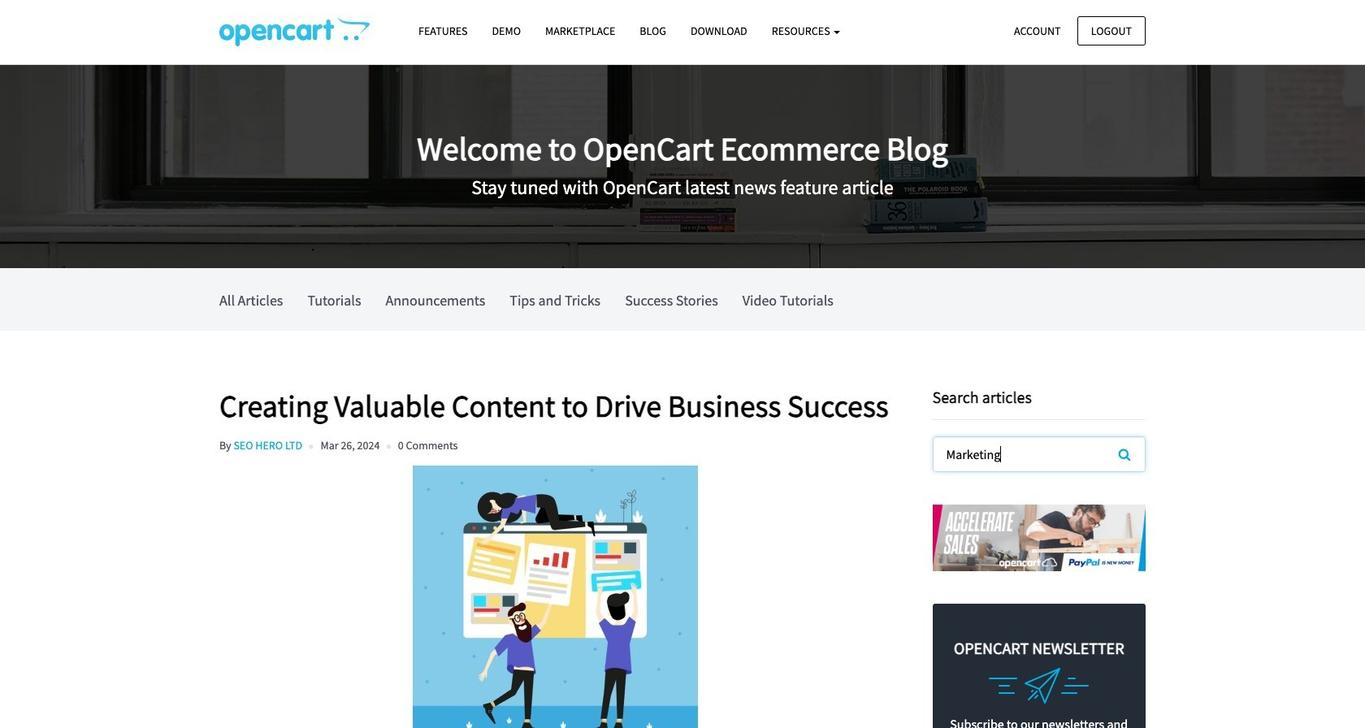 Task type: locate. For each thing, give the bounding box(es) containing it.
creating valuable content to drive business success image
[[219, 466, 892, 728]]

search image
[[1119, 448, 1131, 461]]

None text field
[[933, 437, 1145, 471]]



Task type: describe. For each thing, give the bounding box(es) containing it.
opencart - blog image
[[219, 17, 370, 46]]



Task type: vqa. For each thing, say whether or not it's contained in the screenshot.
footer,
no



